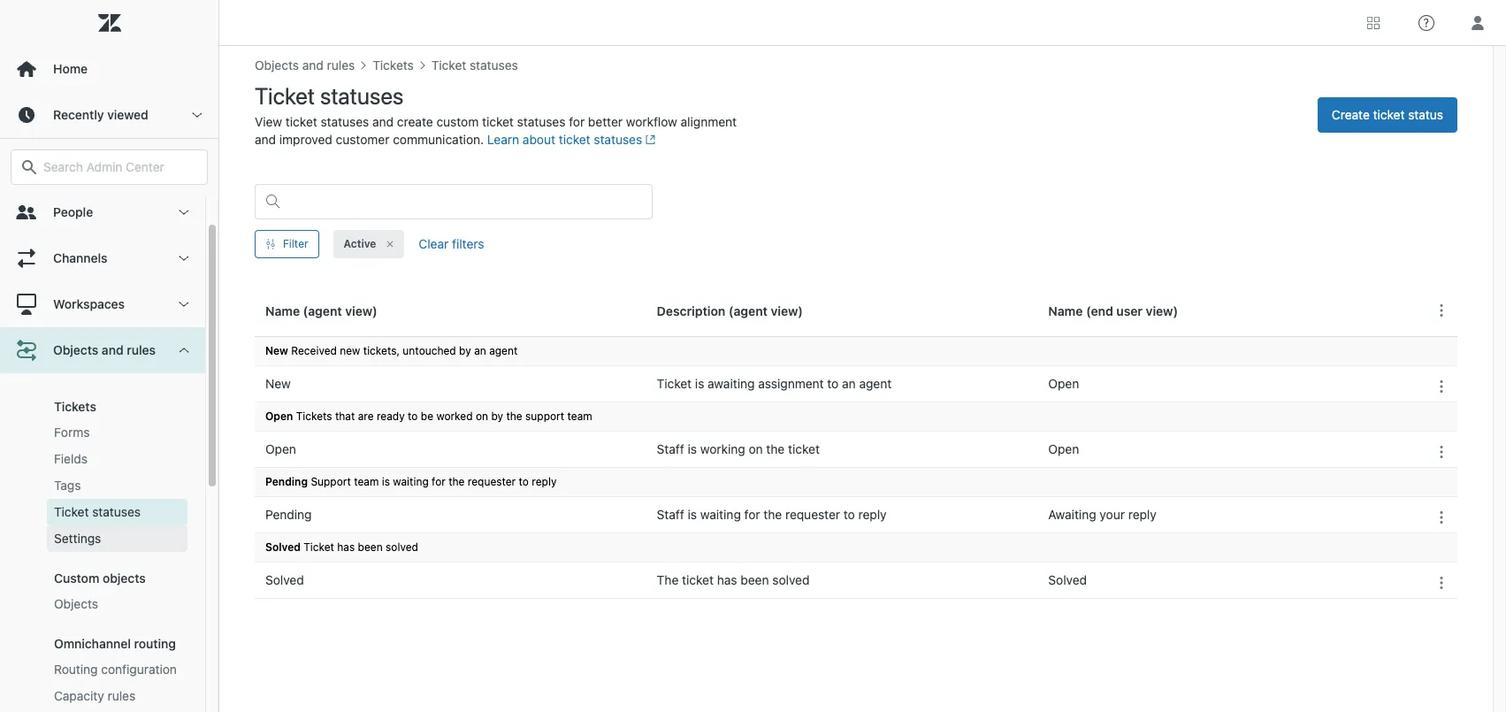 Task type: vqa. For each thing, say whether or not it's contained in the screenshot.
Agent interface
no



Task type: describe. For each thing, give the bounding box(es) containing it.
channels button
[[0, 235, 205, 281]]

user menu image
[[1466, 11, 1489, 34]]

routing configuration link
[[47, 656, 188, 683]]

configuration
[[101, 662, 177, 677]]

objects and rules group
[[0, 373, 205, 712]]

routing configuration
[[54, 662, 177, 677]]

rules inside group
[[108, 688, 136, 703]]

objects
[[103, 570, 146, 586]]

objects for objects
[[54, 596, 98, 611]]

routing
[[54, 662, 98, 677]]

tree item inside tree
[[0, 327, 205, 712]]

Search Admin Center field
[[43, 159, 196, 175]]

help image
[[1419, 15, 1435, 31]]

people button
[[0, 189, 205, 235]]

fields element
[[54, 450, 88, 468]]

custom objects
[[54, 570, 146, 586]]

forms link
[[47, 419, 188, 446]]

objects element
[[54, 595, 98, 613]]

ticket
[[54, 504, 89, 519]]

ticket statuses
[[54, 504, 141, 519]]

people
[[53, 204, 93, 219]]

tickets
[[54, 399, 96, 414]]

viewed
[[107, 107, 148, 122]]

capacity
[[54, 688, 104, 703]]

home
[[53, 61, 88, 76]]

custom
[[54, 570, 99, 586]]

rules inside dropdown button
[[127, 342, 156, 357]]

omnichannel routing element
[[54, 636, 176, 651]]

channels
[[53, 250, 108, 265]]

and
[[102, 342, 123, 357]]



Task type: locate. For each thing, give the bounding box(es) containing it.
tree
[[0, 189, 218, 712]]

1 vertical spatial objects
[[54, 596, 98, 611]]

tags
[[54, 478, 81, 493]]

settings
[[54, 531, 101, 546]]

settings element
[[54, 530, 101, 547]]

capacity rules
[[54, 688, 136, 703]]

0 vertical spatial objects
[[53, 342, 98, 357]]

routing configuration element
[[54, 661, 177, 678]]

recently viewed button
[[0, 92, 218, 138]]

workspaces button
[[0, 281, 205, 327]]

tags link
[[47, 472, 188, 499]]

forms element
[[54, 424, 90, 441]]

tree item containing objects and rules
[[0, 327, 205, 712]]

zendesk products image
[[1367, 16, 1380, 29]]

tags element
[[54, 477, 81, 494]]

ticket statuses element
[[54, 503, 141, 521]]

rules down routing configuration link
[[108, 688, 136, 703]]

recently
[[53, 107, 104, 122]]

1 vertical spatial rules
[[108, 688, 136, 703]]

statuses
[[92, 504, 141, 519]]

objects and rules button
[[0, 327, 205, 373]]

objects inside "link"
[[54, 596, 98, 611]]

objects inside dropdown button
[[53, 342, 98, 357]]

recently viewed
[[53, 107, 148, 122]]

forms
[[54, 425, 90, 440]]

objects
[[53, 342, 98, 357], [54, 596, 98, 611]]

tickets element
[[54, 399, 96, 414]]

objects left and
[[53, 342, 98, 357]]

primary element
[[0, 0, 219, 712]]

rules right and
[[127, 342, 156, 357]]

objects and rules
[[53, 342, 156, 357]]

omnichannel routing
[[54, 636, 176, 651]]

objects down custom
[[54, 596, 98, 611]]

tree inside primary element
[[0, 189, 218, 712]]

custom objects element
[[54, 570, 146, 586]]

settings link
[[47, 525, 188, 552]]

fields
[[54, 451, 88, 466]]

ticket statuses link
[[47, 499, 188, 525]]

routing
[[134, 636, 176, 651]]

fields link
[[47, 446, 188, 472]]

home button
[[0, 46, 218, 92]]

capacity rules element
[[54, 687, 136, 705]]

rules
[[127, 342, 156, 357], [108, 688, 136, 703]]

0 vertical spatial rules
[[127, 342, 156, 357]]

none search field inside primary element
[[2, 149, 217, 185]]

tree containing people
[[0, 189, 218, 712]]

objects for objects and rules
[[53, 342, 98, 357]]

tree item
[[0, 327, 205, 712]]

workspaces
[[53, 296, 125, 311]]

None search field
[[2, 149, 217, 185]]

omnichannel
[[54, 636, 131, 651]]

capacity rules link
[[47, 683, 188, 709]]

objects link
[[47, 591, 188, 617]]



